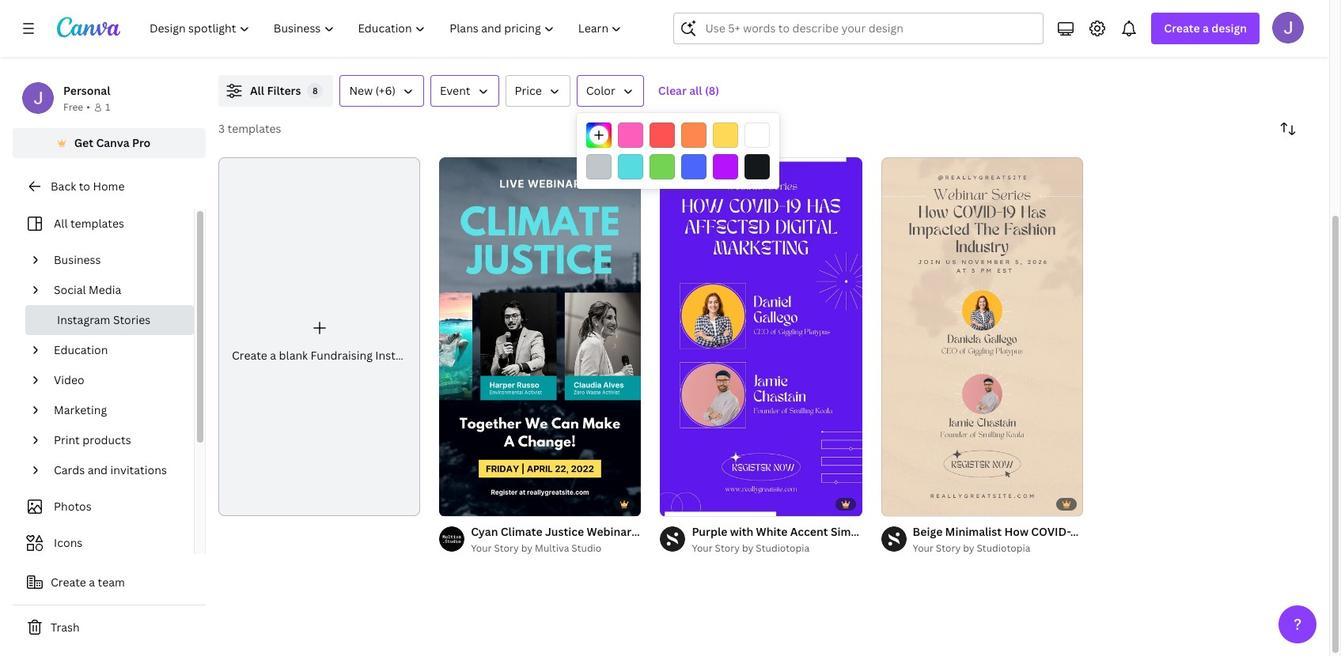 Task type: vqa. For each thing, say whether or not it's contained in the screenshot.
such
no



Task type: locate. For each thing, give the bounding box(es) containing it.
1 by from the left
[[521, 542, 533, 555]]

1 horizontal spatial your story by studiotopia
[[913, 542, 1031, 555]]

0 vertical spatial all
[[250, 83, 264, 98]]

products
[[83, 433, 131, 448]]

#ffffff image
[[745, 123, 770, 148], [745, 123, 770, 148]]

a inside create a blank fundraising instagram story element
[[270, 348, 276, 363]]

trash link
[[13, 612, 206, 644]]

social media link
[[47, 275, 184, 305]]

your
[[697, 525, 722, 540], [471, 542, 492, 555], [692, 542, 713, 555], [913, 542, 934, 555]]

2 vertical spatial a
[[89, 575, 95, 590]]

to
[[79, 179, 90, 194]]

all for all templates
[[54, 216, 68, 231]]

#c1c6cb image
[[587, 154, 612, 180], [587, 154, 612, 180]]

create for create a design
[[1165, 21, 1201, 36]]

create left blank
[[232, 348, 267, 363]]

0 horizontal spatial create
[[51, 575, 86, 590]]

2 by from the left
[[742, 542, 754, 555]]

by inside cyan climate justice webinar livestream your story your story by multiva studio
[[521, 542, 533, 555]]

cyan climate justice webinar livestream your story link
[[471, 524, 754, 541]]

story
[[432, 348, 461, 363], [724, 525, 754, 540], [494, 542, 519, 555], [715, 542, 740, 555], [936, 542, 961, 555]]

0 horizontal spatial instagram
[[57, 312, 110, 327]]

#15181b image
[[745, 154, 770, 180], [745, 154, 770, 180]]

your story by studiotopia link for "purple with white accent simple aesthetic digital marketing webinar promotion instagram story" image
[[692, 541, 862, 557]]

create a blank fundraising instagram story
[[232, 348, 461, 363]]

price
[[515, 83, 542, 98]]

#55dbe0 image
[[618, 154, 644, 180]]

#fe884c image
[[682, 123, 707, 148]]

(+6)
[[376, 83, 396, 98]]

get canva pro button
[[13, 128, 206, 158]]

create a team
[[51, 575, 125, 590]]

#fd5152 image
[[650, 123, 675, 148], [650, 123, 675, 148]]

by
[[521, 542, 533, 555], [742, 542, 754, 555], [963, 542, 975, 555]]

a left team on the bottom left of the page
[[89, 575, 95, 590]]

0 horizontal spatial all
[[54, 216, 68, 231]]

studiotopia
[[756, 542, 810, 555], [977, 542, 1031, 555]]

1 vertical spatial a
[[270, 348, 276, 363]]

a
[[1203, 21, 1209, 36], [270, 348, 276, 363], [89, 575, 95, 590]]

create for create a blank fundraising instagram story
[[232, 348, 267, 363]]

all for all filters
[[250, 83, 264, 98]]

price button
[[505, 75, 571, 107]]

color button
[[577, 75, 644, 107]]

a left design
[[1203, 21, 1209, 36]]

1 vertical spatial create
[[232, 348, 267, 363]]

0 vertical spatial a
[[1203, 21, 1209, 36]]

2 vertical spatial create
[[51, 575, 86, 590]]

1 vertical spatial all
[[54, 216, 68, 231]]

#fd5ebb image
[[618, 123, 644, 148]]

0 vertical spatial templates
[[228, 121, 281, 136]]

0 vertical spatial instagram
[[57, 312, 110, 327]]

all
[[690, 83, 703, 98]]

1 horizontal spatial all
[[250, 83, 264, 98]]

instagram right fundraising
[[375, 348, 429, 363]]

0 horizontal spatial a
[[89, 575, 95, 590]]

2 horizontal spatial create
[[1165, 21, 1201, 36]]

free •
[[63, 100, 90, 114]]

new
[[349, 83, 373, 98]]

a for team
[[89, 575, 95, 590]]

1 horizontal spatial studiotopia
[[977, 542, 1031, 555]]

pro
[[132, 135, 151, 150]]

instagram stories
[[57, 312, 151, 327]]

0 vertical spatial create
[[1165, 21, 1201, 36]]

studiotopia for the beige minimalist how covid-19 has impacted the fashion industry webinar promotion instagram story image your story by studiotopia link
[[977, 542, 1031, 555]]

climate
[[501, 525, 543, 540]]

add a new color image
[[587, 123, 612, 148], [587, 123, 612, 148]]

your story by multiva studio link
[[471, 541, 641, 557]]

event
[[440, 83, 471, 98]]

0 horizontal spatial your story by studiotopia
[[692, 542, 810, 555]]

create inside button
[[51, 575, 86, 590]]

personal
[[63, 83, 110, 98]]

education link
[[47, 335, 184, 365]]

2 horizontal spatial a
[[1203, 21, 1209, 36]]

2 your story by studiotopia link from the left
[[913, 541, 1083, 557]]

#4a66fb image
[[682, 154, 707, 180], [682, 154, 707, 180]]

back to home link
[[13, 171, 206, 202]]

color
[[586, 83, 616, 98]]

your story by studiotopia link
[[692, 541, 862, 557], [913, 541, 1083, 557]]

#fe884c image
[[682, 123, 707, 148]]

create left design
[[1165, 21, 1201, 36]]

marketing
[[54, 403, 107, 418]]

social media
[[54, 282, 121, 297]]

templates for 3 templates
[[228, 121, 281, 136]]

instagram up education
[[57, 312, 110, 327]]

None search field
[[674, 13, 1044, 44]]

all down back
[[54, 216, 68, 231]]

your story by studiotopia
[[692, 542, 810, 555], [913, 542, 1031, 555]]

#b612fb image
[[713, 154, 739, 180], [713, 154, 739, 180]]

2 studiotopia from the left
[[977, 542, 1031, 555]]

business link
[[47, 245, 184, 275]]

1 studiotopia from the left
[[756, 542, 810, 555]]

all filters
[[250, 83, 301, 98]]

beige minimalist how covid-19 has impacted the fashion industry webinar promotion instagram story image
[[881, 158, 1083, 517]]

studiotopia for "purple with white accent simple aesthetic digital marketing webinar promotion instagram story" image your story by studiotopia link
[[756, 542, 810, 555]]

templates right 3
[[228, 121, 281, 136]]

back
[[51, 179, 76, 194]]

1 your story by studiotopia link from the left
[[692, 541, 862, 557]]

1 your story by studiotopia from the left
[[692, 542, 810, 555]]

0 horizontal spatial studiotopia
[[756, 542, 810, 555]]

create down icons
[[51, 575, 86, 590]]

a inside create a design dropdown button
[[1203, 21, 1209, 36]]

a left blank
[[270, 348, 276, 363]]

event button
[[431, 75, 499, 107]]

a inside create a team button
[[89, 575, 95, 590]]

1 vertical spatial templates
[[70, 216, 124, 231]]

create
[[1165, 21, 1201, 36], [232, 348, 267, 363], [51, 575, 86, 590]]

purple with white accent simple aesthetic digital marketing webinar promotion instagram story image
[[660, 158, 862, 517]]

1 horizontal spatial create
[[232, 348, 267, 363]]

new (+6) button
[[340, 75, 424, 107]]

cyan
[[471, 525, 498, 540]]

icons link
[[22, 529, 184, 559]]

templates
[[228, 121, 281, 136], [70, 216, 124, 231]]

1 horizontal spatial your story by studiotopia link
[[913, 541, 1083, 557]]

0 horizontal spatial by
[[521, 542, 533, 555]]

icons
[[54, 536, 83, 551]]

canva
[[96, 135, 130, 150]]

1
[[105, 100, 110, 114]]

0 horizontal spatial your story by studiotopia link
[[692, 541, 862, 557]]

Search search field
[[706, 13, 1034, 44]]

top level navigation element
[[139, 13, 636, 44]]

create inside dropdown button
[[1165, 21, 1201, 36]]

back to home
[[51, 179, 125, 194]]

social
[[54, 282, 86, 297]]

1 horizontal spatial by
[[742, 542, 754, 555]]

all
[[250, 83, 264, 98], [54, 216, 68, 231]]

instagram
[[57, 312, 110, 327], [375, 348, 429, 363]]

2 horizontal spatial by
[[963, 542, 975, 555]]

8 filter options selected element
[[307, 83, 323, 99]]

all templates link
[[22, 209, 184, 239]]

studio
[[572, 542, 602, 555]]

filters
[[267, 83, 301, 98]]

1 horizontal spatial a
[[270, 348, 276, 363]]

templates down back to home
[[70, 216, 124, 231]]

1 horizontal spatial instagram
[[375, 348, 429, 363]]

•
[[86, 100, 90, 114]]

3 by from the left
[[963, 542, 975, 555]]

1 horizontal spatial templates
[[228, 121, 281, 136]]

print
[[54, 433, 80, 448]]

fundraising
[[311, 348, 373, 363]]

#74d353 image
[[650, 154, 675, 180], [650, 154, 675, 180]]

stories
[[113, 312, 151, 327]]

0 horizontal spatial templates
[[70, 216, 124, 231]]

#fed958 image
[[713, 123, 739, 148], [713, 123, 739, 148]]

all left filters
[[250, 83, 264, 98]]

2 your story by studiotopia from the left
[[913, 542, 1031, 555]]

justice
[[545, 525, 584, 540]]

multiva
[[535, 542, 569, 555]]

a for design
[[1203, 21, 1209, 36]]



Task type: describe. For each thing, give the bounding box(es) containing it.
clear all (8)
[[658, 83, 720, 98]]

print products
[[54, 433, 131, 448]]

(8)
[[705, 83, 720, 98]]

#55dbe0 image
[[618, 154, 644, 180]]

new (+6)
[[349, 83, 396, 98]]

blank
[[279, 348, 308, 363]]

create a blank fundraising instagram story element
[[218, 158, 461, 517]]

fundraising instagram stories templates image
[[967, 0, 1305, 56]]

cyan climate justice webinar livestream your story image
[[439, 158, 641, 517]]

3
[[218, 121, 225, 136]]

your story by studiotopia for "purple with white accent simple aesthetic digital marketing webinar promotion instagram story" image
[[692, 542, 810, 555]]

video
[[54, 373, 84, 388]]

print products link
[[47, 426, 184, 456]]

jacob simon image
[[1273, 12, 1305, 44]]

Sort by button
[[1273, 113, 1305, 145]]

1 vertical spatial instagram
[[375, 348, 429, 363]]

business
[[54, 252, 101, 267]]

get
[[74, 135, 93, 150]]

cards and invitations link
[[47, 456, 184, 486]]

video link
[[47, 365, 184, 396]]

3 templates
[[218, 121, 281, 136]]

templates for all templates
[[70, 216, 124, 231]]

cyan climate justice webinar livestream your story your story by multiva studio
[[471, 525, 754, 555]]

a for blank
[[270, 348, 276, 363]]

create a blank fundraising instagram story link
[[218, 158, 461, 517]]

free
[[63, 100, 83, 114]]

your story by studiotopia link for the beige minimalist how covid-19 has impacted the fashion industry webinar promotion instagram story image
[[913, 541, 1083, 557]]

photos
[[54, 499, 92, 514]]

photos link
[[22, 492, 184, 522]]

media
[[89, 282, 121, 297]]

clear all (8) button
[[651, 75, 728, 107]]

create a design
[[1165, 21, 1248, 36]]

and
[[88, 463, 108, 478]]

team
[[98, 575, 125, 590]]

clear
[[658, 83, 687, 98]]

create a team button
[[13, 567, 206, 599]]

trash
[[51, 620, 80, 635]]

8
[[313, 85, 318, 97]]

#fd5ebb image
[[618, 123, 644, 148]]

get canva pro
[[74, 135, 151, 150]]

create a design button
[[1152, 13, 1260, 44]]

invitations
[[110, 463, 167, 478]]

cards
[[54, 463, 85, 478]]

livestream
[[634, 525, 694, 540]]

all templates
[[54, 216, 124, 231]]

cards and invitations
[[54, 463, 167, 478]]

create for create a team
[[51, 575, 86, 590]]

home
[[93, 179, 125, 194]]

by for "purple with white accent simple aesthetic digital marketing webinar promotion instagram story" image
[[742, 542, 754, 555]]

webinar
[[587, 525, 632, 540]]

marketing link
[[47, 396, 184, 426]]

by for the beige minimalist how covid-19 has impacted the fashion industry webinar promotion instagram story image
[[963, 542, 975, 555]]

education
[[54, 343, 108, 358]]

your story by studiotopia for the beige minimalist how covid-19 has impacted the fashion industry webinar promotion instagram story image
[[913, 542, 1031, 555]]

design
[[1212, 21, 1248, 36]]



